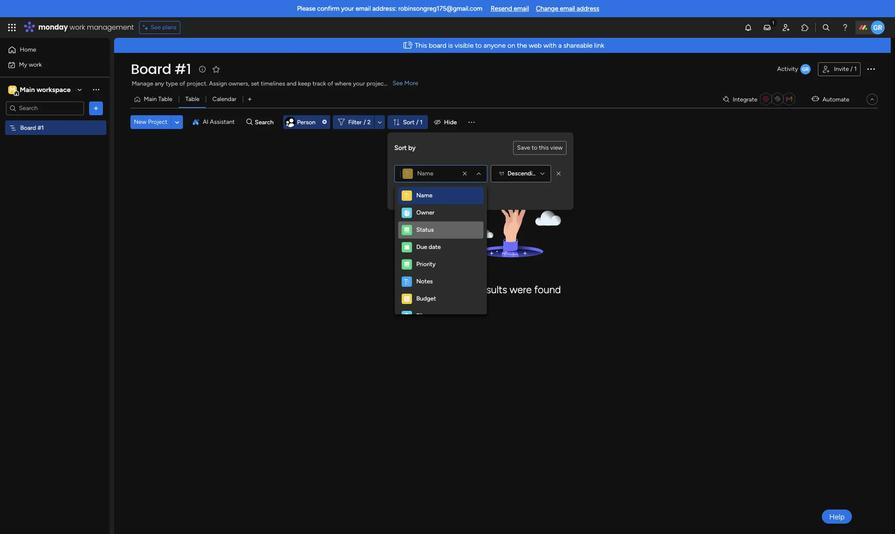 Task type: locate. For each thing, give the bounding box(es) containing it.
notifications image
[[744, 23, 753, 32]]

work right monday
[[70, 22, 85, 32]]

sort left "by"
[[395, 144, 407, 152]]

sort for sort by
[[395, 144, 407, 152]]

1 horizontal spatial options image
[[866, 64, 877, 74]]

#1 up type
[[175, 59, 191, 79]]

main table button
[[131, 93, 179, 106]]

invite members image
[[782, 23, 791, 32]]

inbox image
[[763, 23, 772, 32]]

main down manage
[[144, 96, 157, 103]]

home
[[20, 46, 36, 53]]

2 email from the left
[[514, 5, 529, 12]]

1 vertical spatial #1
[[38, 124, 44, 132]]

0 horizontal spatial #1
[[38, 124, 44, 132]]

1 vertical spatial your
[[353, 80, 365, 87]]

change email address link
[[536, 5, 600, 12]]

board #1 down search in workspace field
[[20, 124, 44, 132]]

and
[[287, 80, 297, 87]]

help button
[[822, 510, 852, 525]]

0 vertical spatial options image
[[866, 64, 877, 74]]

1 horizontal spatial board #1
[[131, 59, 191, 79]]

1 of from the left
[[180, 80, 185, 87]]

table down any at top left
[[158, 96, 172, 103]]

1 vertical spatial main
[[144, 96, 157, 103]]

your right confirm
[[341, 5, 354, 12]]

sort
[[403, 119, 415, 126], [395, 144, 407, 152]]

0 horizontal spatial board
[[20, 124, 36, 132]]

1 horizontal spatial #1
[[175, 59, 191, 79]]

main inside button
[[144, 96, 157, 103]]

this
[[415, 41, 427, 50]]

1 horizontal spatial /
[[416, 119, 419, 126]]

save to this view button
[[513, 141, 567, 155]]

/ right invite at the top
[[851, 65, 853, 73]]

board up any at top left
[[131, 59, 171, 79]]

board
[[429, 41, 447, 50]]

to
[[475, 41, 482, 50], [532, 144, 538, 152]]

0 vertical spatial work
[[70, 22, 85, 32]]

sort / 1
[[403, 119, 423, 126]]

invite / 1 button
[[818, 62, 861, 76]]

your right where on the left
[[353, 80, 365, 87]]

1 horizontal spatial see
[[393, 80, 403, 87]]

/ left hide popup button
[[416, 119, 419, 126]]

Search field
[[253, 116, 279, 128]]

name
[[417, 170, 434, 177], [417, 192, 433, 199]]

1 image
[[770, 18, 777, 27]]

see inside button
[[151, 24, 161, 31]]

1 horizontal spatial table
[[185, 96, 200, 103]]

1 horizontal spatial of
[[328, 80, 333, 87]]

automate
[[823, 96, 850, 103]]

show board description image
[[197, 65, 207, 74]]

greg robinson image
[[871, 21, 885, 34]]

2 horizontal spatial /
[[851, 65, 853, 73]]

1 vertical spatial 1
[[420, 119, 423, 126]]

track
[[313, 80, 326, 87]]

please confirm your email address: robinsongreg175@gmail.com
[[297, 5, 483, 12]]

1 vertical spatial to
[[532, 144, 538, 152]]

options image
[[866, 64, 877, 74], [92, 104, 100, 113]]

1 horizontal spatial email
[[514, 5, 529, 12]]

work for monday
[[70, 22, 85, 32]]

1 vertical spatial board
[[20, 124, 36, 132]]

apps image
[[801, 23, 810, 32]]

/ for invite
[[851, 65, 853, 73]]

work right my
[[29, 61, 42, 68]]

animation image
[[401, 38, 415, 53]]

email right resend
[[514, 5, 529, 12]]

option
[[0, 120, 110, 122]]

0 horizontal spatial to
[[475, 41, 482, 50]]

1 inside button
[[855, 65, 857, 73]]

activity
[[778, 65, 799, 73]]

files
[[417, 313, 429, 320]]

menu image
[[467, 118, 476, 127]]

options image down the workspace options icon
[[92, 104, 100, 113]]

0 horizontal spatial see
[[151, 24, 161, 31]]

0 vertical spatial 1
[[855, 65, 857, 73]]

see more
[[393, 80, 419, 87]]

shareable
[[564, 41, 593, 50]]

the
[[517, 41, 527, 50]]

1 horizontal spatial work
[[70, 22, 85, 32]]

status
[[417, 227, 434, 234]]

name right "add"
[[417, 192, 433, 199]]

0 vertical spatial to
[[475, 41, 482, 50]]

0 horizontal spatial 1
[[420, 119, 423, 126]]

0 horizontal spatial board #1
[[20, 124, 44, 132]]

0 vertical spatial main
[[20, 85, 35, 94]]

#1 down search in workspace field
[[38, 124, 44, 132]]

#1 inside list box
[[38, 124, 44, 132]]

name up new
[[417, 170, 434, 177]]

monday
[[38, 22, 68, 32]]

email
[[356, 5, 371, 12], [514, 5, 529, 12], [560, 5, 575, 12]]

see left "more"
[[393, 80, 403, 87]]

v2 search image
[[247, 117, 253, 127]]

resend email link
[[491, 5, 529, 12]]

save
[[517, 144, 530, 152]]

main inside workspace selection element
[[20, 85, 35, 94]]

see plans button
[[139, 21, 181, 34]]

0 horizontal spatial /
[[364, 119, 366, 126]]

board #1 up any at top left
[[131, 59, 191, 79]]

1 horizontal spatial 1
[[855, 65, 857, 73]]

0 horizontal spatial table
[[158, 96, 172, 103]]

2
[[368, 119, 371, 126]]

of right track
[[328, 80, 333, 87]]

1 vertical spatial see
[[393, 80, 403, 87]]

collapse board header image
[[869, 96, 876, 103]]

1 right invite at the top
[[855, 65, 857, 73]]

see more link
[[392, 79, 419, 88]]

1
[[855, 65, 857, 73], [420, 119, 423, 126]]

project.
[[187, 80, 208, 87]]

0 horizontal spatial options image
[[92, 104, 100, 113]]

0 horizontal spatial main
[[20, 85, 35, 94]]

1 horizontal spatial to
[[532, 144, 538, 152]]

main table
[[144, 96, 172, 103]]

to left this
[[532, 144, 538, 152]]

v2 sort descending image
[[499, 171, 504, 177]]

with
[[544, 41, 557, 50]]

/ inside the invite / 1 button
[[851, 65, 853, 73]]

set
[[251, 80, 259, 87]]

see left plans
[[151, 24, 161, 31]]

my
[[19, 61, 27, 68]]

owner
[[417, 209, 435, 217]]

0 vertical spatial #1
[[175, 59, 191, 79]]

1 for invite / 1
[[855, 65, 857, 73]]

resend
[[491, 5, 512, 12]]

where
[[335, 80, 352, 87]]

2 table from the left
[[185, 96, 200, 103]]

any
[[155, 80, 164, 87]]

see
[[151, 24, 161, 31], [393, 80, 403, 87]]

your
[[341, 5, 354, 12], [353, 80, 365, 87]]

table down project.
[[185, 96, 200, 103]]

table
[[158, 96, 172, 103], [185, 96, 200, 103]]

0 vertical spatial sort
[[403, 119, 415, 126]]

/
[[851, 65, 853, 73], [364, 119, 366, 126], [416, 119, 419, 126]]

main for main workspace
[[20, 85, 35, 94]]

0 vertical spatial see
[[151, 24, 161, 31]]

new project button
[[131, 115, 171, 129]]

main
[[20, 85, 35, 94], [144, 96, 157, 103]]

manage
[[132, 80, 153, 87]]

#1
[[175, 59, 191, 79], [38, 124, 44, 132]]

1 horizontal spatial board
[[131, 59, 171, 79]]

help image
[[841, 23, 850, 32]]

hide button
[[431, 115, 462, 129]]

0 horizontal spatial email
[[356, 5, 371, 12]]

board down search in workspace field
[[20, 124, 36, 132]]

m
[[10, 86, 15, 93]]

new
[[416, 193, 427, 200]]

main for main table
[[144, 96, 157, 103]]

2 horizontal spatial email
[[560, 5, 575, 12]]

sort up "by"
[[403, 119, 415, 126]]

main right workspace icon
[[20, 85, 35, 94]]

1 horizontal spatial main
[[144, 96, 157, 103]]

to right 'visible'
[[475, 41, 482, 50]]

1 vertical spatial board #1
[[20, 124, 44, 132]]

add to favorites image
[[212, 65, 220, 73]]

on
[[508, 41, 515, 50]]

1 vertical spatial options image
[[92, 104, 100, 113]]

0 horizontal spatial of
[[180, 80, 185, 87]]

workspace options image
[[92, 85, 100, 94]]

board #1 list box
[[0, 119, 110, 252]]

integrate
[[733, 96, 758, 103]]

options image right invite / 1
[[866, 64, 877, 74]]

1 left hide popup button
[[420, 119, 423, 126]]

new
[[134, 118, 147, 126]]

1 vertical spatial sort
[[395, 144, 407, 152]]

new team image
[[283, 115, 297, 129]]

of right type
[[180, 80, 185, 87]]

email right change
[[560, 5, 575, 12]]

3 email from the left
[[560, 5, 575, 12]]

email left address:
[[356, 5, 371, 12]]

Board #1 field
[[129, 59, 193, 79]]

work for my
[[29, 61, 42, 68]]

work inside my work 'button'
[[29, 61, 42, 68]]

/ left 2
[[364, 119, 366, 126]]

descending
[[508, 170, 540, 177]]

1 vertical spatial work
[[29, 61, 42, 68]]

0 vertical spatial board #1
[[131, 59, 191, 79]]

0 horizontal spatial work
[[29, 61, 42, 68]]



Task type: vqa. For each thing, say whether or not it's contained in the screenshot.
Column information icon
no



Task type: describe. For each thing, give the bounding box(es) containing it.
angle down image
[[175, 119, 179, 126]]

0 vertical spatial name
[[417, 170, 434, 177]]

save to this view
[[517, 144, 563, 152]]

change email address
[[536, 5, 600, 12]]

invite
[[834, 65, 849, 73]]

remove sort image
[[555, 170, 563, 178]]

priority
[[417, 261, 436, 268]]

dapulse integrations image
[[723, 96, 730, 103]]

see plans
[[151, 24, 177, 31]]

autopilot image
[[812, 94, 819, 105]]

budget
[[417, 295, 436, 303]]

dapulse close image
[[323, 120, 327, 125]]

2 of from the left
[[328, 80, 333, 87]]

my work button
[[5, 58, 93, 72]]

/ for filter
[[364, 119, 366, 126]]

address
[[577, 5, 600, 12]]

address:
[[373, 5, 397, 12]]

no
[[461, 284, 475, 296]]

add
[[403, 193, 414, 200]]

change
[[536, 5, 559, 12]]

see for see plans
[[151, 24, 161, 31]]

1 table from the left
[[158, 96, 172, 103]]

see for see more
[[393, 80, 403, 87]]

assign
[[209, 80, 227, 87]]

table button
[[179, 93, 206, 106]]

web
[[529, 41, 542, 50]]

search everything image
[[822, 23, 831, 32]]

sort for sort / 1
[[403, 119, 415, 126]]

arrow down image
[[375, 117, 385, 127]]

robinsongreg175@gmail.com
[[398, 5, 483, 12]]

add view image
[[248, 96, 252, 103]]

owners,
[[229, 80, 250, 87]]

to inside save to this view button
[[532, 144, 538, 152]]

board inside the "board #1" list box
[[20, 124, 36, 132]]

1 vertical spatial name
[[417, 192, 433, 199]]

/ for sort
[[416, 119, 419, 126]]

calendar button
[[206, 93, 243, 106]]

notes
[[417, 278, 433, 286]]

filter
[[348, 119, 362, 126]]

email for change email address
[[560, 5, 575, 12]]

project
[[148, 118, 167, 126]]

workspace image
[[8, 85, 17, 95]]

stands.
[[388, 80, 407, 87]]

were
[[510, 284, 532, 296]]

timelines
[[261, 80, 285, 87]]

person button
[[283, 115, 330, 129]]

no results image
[[461, 186, 561, 273]]

due
[[417, 244, 427, 251]]

ai logo image
[[192, 119, 199, 126]]

management
[[87, 22, 134, 32]]

resend email
[[491, 5, 529, 12]]

email for resend email
[[514, 5, 529, 12]]

view
[[550, 144, 563, 152]]

sort
[[429, 193, 439, 200]]

assistant
[[210, 118, 235, 126]]

no results were found
[[461, 284, 561, 296]]

main workspace
[[20, 85, 71, 94]]

home button
[[5, 43, 93, 57]]

monday work management
[[38, 22, 134, 32]]

anyone
[[484, 41, 506, 50]]

0 vertical spatial your
[[341, 5, 354, 12]]

plans
[[162, 24, 177, 31]]

filter / 2
[[348, 119, 371, 126]]

type
[[166, 80, 178, 87]]

Search in workspace field
[[18, 103, 72, 113]]

workspace
[[37, 85, 71, 94]]

invite / 1
[[834, 65, 857, 73]]

a
[[559, 41, 562, 50]]

ai assistant
[[203, 118, 235, 126]]

+ add new sort button
[[395, 190, 443, 203]]

my work
[[19, 61, 42, 68]]

board #1 inside list box
[[20, 124, 44, 132]]

is
[[448, 41, 453, 50]]

select product image
[[8, 23, 16, 32]]

1 for sort / 1
[[420, 119, 423, 126]]

found
[[534, 284, 561, 296]]

keep
[[298, 80, 311, 87]]

this
[[539, 144, 549, 152]]

person
[[297, 119, 316, 126]]

confirm
[[317, 5, 340, 12]]

manage any type of project. assign owners, set timelines and keep track of where your project stands.
[[132, 80, 407, 87]]

help
[[830, 513, 845, 522]]

ai assistant button
[[189, 115, 238, 129]]

+
[[398, 193, 402, 200]]

hide
[[444, 119, 457, 126]]

link
[[595, 41, 605, 50]]

0 vertical spatial board
[[131, 59, 171, 79]]

+ add new sort
[[398, 193, 439, 200]]

due date
[[417, 244, 441, 251]]

activity button
[[774, 62, 815, 76]]

workspace selection element
[[8, 85, 72, 96]]

sort by
[[395, 144, 416, 152]]

1 email from the left
[[356, 5, 371, 12]]

results
[[478, 284, 507, 296]]

more
[[405, 80, 419, 87]]

this  board is visible to anyone on the web with a shareable link
[[415, 41, 605, 50]]

date
[[429, 244, 441, 251]]

ai
[[203, 118, 209, 126]]

new project
[[134, 118, 167, 126]]

by
[[409, 144, 416, 152]]

visible
[[455, 41, 474, 50]]



